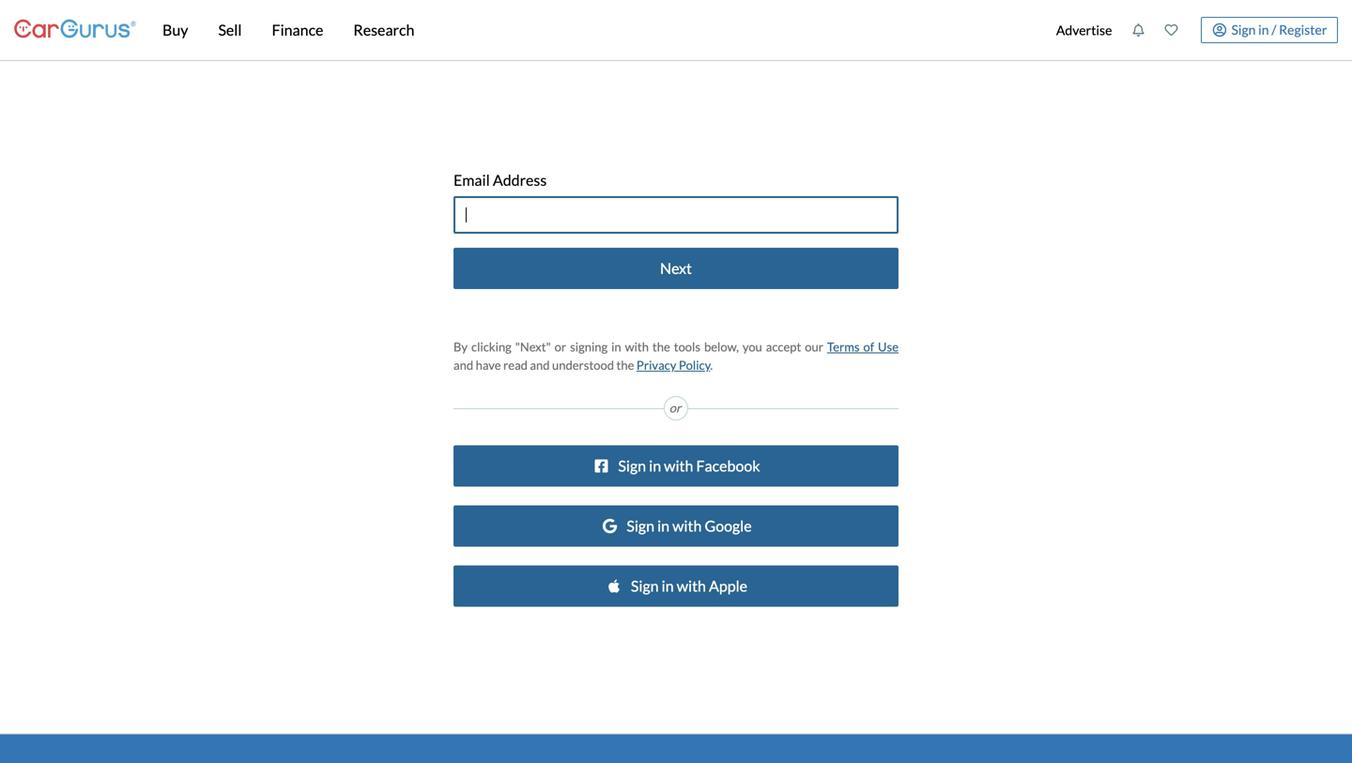 Task type: locate. For each thing, give the bounding box(es) containing it.
in inside sign in with facebook button
[[649, 457, 661, 475]]

in right google icon
[[658, 517, 670, 535]]

by clicking "next" or signing in with the tools below, you accept our terms of use and have read and understood the privacy policy .
[[454, 340, 899, 373]]

sign
[[1232, 21, 1256, 37], [618, 457, 646, 475], [627, 517, 655, 535], [631, 577, 659, 596]]

research button
[[339, 0, 430, 60]]

in inside sign in / register link
[[1259, 21, 1270, 37]]

0 horizontal spatial the
[[617, 358, 634, 373]]

the left privacy
[[617, 358, 634, 373]]

sign in with google
[[627, 517, 752, 535]]

and down "next" at the top
[[530, 358, 550, 373]]

in inside sign in with apple button
[[662, 577, 674, 596]]

menu bar
[[136, 0, 1047, 60]]

google image
[[601, 519, 619, 534]]

1 horizontal spatial and
[[530, 358, 550, 373]]

0 horizontal spatial and
[[454, 358, 474, 373]]

with
[[625, 340, 649, 355], [664, 457, 694, 475], [673, 517, 702, 535], [677, 577, 706, 596]]

in for sign in with apple
[[662, 577, 674, 596]]

the up privacy
[[653, 340, 670, 355]]

cargurus logo homepage link image
[[14, 3, 136, 57]]

with left the apple on the bottom of the page
[[677, 577, 706, 596]]

sign for sign in with apple
[[631, 577, 659, 596]]

1 vertical spatial the
[[617, 358, 634, 373]]

with for facebook
[[664, 457, 694, 475]]

and down the by
[[454, 358, 474, 373]]

saved cars image
[[1165, 23, 1178, 37]]

sign in with facebook button
[[454, 446, 899, 487]]

in left /
[[1259, 21, 1270, 37]]

in right 'apple' 'icon'
[[662, 577, 674, 596]]

signing
[[570, 340, 608, 355]]

with left 'facebook' at the right
[[664, 457, 694, 475]]

menu
[[1047, 4, 1339, 56]]

or
[[555, 340, 567, 355]]

and
[[454, 358, 474, 373], [530, 358, 550, 373]]

menu containing sign in / register
[[1047, 4, 1339, 56]]

accept
[[766, 340, 802, 355]]

sign inside "menu item"
[[1232, 21, 1256, 37]]

sign right facebook square image
[[618, 457, 646, 475]]

buy
[[163, 21, 188, 39]]

with up privacy
[[625, 340, 649, 355]]

in right the signing
[[612, 340, 622, 355]]

apple image
[[605, 579, 624, 594]]

you
[[743, 340, 763, 355]]

sign right google icon
[[627, 517, 655, 535]]

/
[[1272, 21, 1277, 37]]

.
[[711, 358, 713, 373]]

use
[[878, 340, 899, 355]]

understood
[[552, 358, 614, 373]]

next
[[660, 259, 692, 278]]

1 horizontal spatial the
[[653, 340, 670, 355]]

sign right 'apple' 'icon'
[[631, 577, 659, 596]]

register
[[1280, 21, 1328, 37]]

with inside sign in with facebook button
[[664, 457, 694, 475]]

with inside sign in with apple button
[[677, 577, 706, 596]]

our
[[805, 340, 824, 355]]

2 and from the left
[[530, 358, 550, 373]]

with inside sign in with google button
[[673, 517, 702, 535]]

sign in with apple
[[631, 577, 748, 596]]

user icon image
[[1213, 23, 1227, 37]]

policy
[[679, 358, 711, 373]]

Email Address text field
[[454, 196, 899, 234]]

in for sign in with google
[[658, 517, 670, 535]]

tools
[[674, 340, 701, 355]]

with left google
[[673, 517, 702, 535]]

sign right user icon on the right
[[1232, 21, 1256, 37]]

in right facebook square image
[[649, 457, 661, 475]]

advertise
[[1057, 22, 1113, 38]]

the
[[653, 340, 670, 355], [617, 358, 634, 373]]

email
[[454, 171, 490, 189]]

in
[[1259, 21, 1270, 37], [612, 340, 622, 355], [649, 457, 661, 475], [658, 517, 670, 535], [662, 577, 674, 596]]

next button
[[454, 248, 899, 289]]

facebook square image
[[592, 459, 611, 474]]

sign in with google button
[[454, 506, 899, 547]]

sign in with apple button
[[454, 566, 899, 607]]

in for sign in / register
[[1259, 21, 1270, 37]]

cargurus logo homepage link link
[[14, 3, 136, 57]]

in inside sign in with google button
[[658, 517, 670, 535]]

terms of use link
[[827, 340, 899, 355]]



Task type: vqa. For each thing, say whether or not it's contained in the screenshot.
NW
no



Task type: describe. For each thing, give the bounding box(es) containing it.
sign in / register menu item
[[1188, 17, 1339, 43]]

with inside by clicking "next" or signing in with the tools below, you accept our terms of use and have read and understood the privacy policy .
[[625, 340, 649, 355]]

0 vertical spatial the
[[653, 340, 670, 355]]

privacy
[[637, 358, 677, 373]]

advertise link
[[1047, 4, 1122, 56]]

open notifications image
[[1132, 23, 1145, 37]]

sell
[[218, 21, 242, 39]]

sign for sign in / register
[[1232, 21, 1256, 37]]

terms
[[827, 340, 860, 355]]

sign for sign in with facebook
[[618, 457, 646, 475]]

with for google
[[673, 517, 702, 535]]

sign for sign in with google
[[627, 517, 655, 535]]

buy button
[[147, 0, 203, 60]]

below,
[[704, 340, 739, 355]]

"next"
[[515, 340, 551, 355]]

1 and from the left
[[454, 358, 474, 373]]

in inside by clicking "next" or signing in with the tools below, you accept our terms of use and have read and understood the privacy policy .
[[612, 340, 622, 355]]

have
[[476, 358, 501, 373]]

facebook
[[697, 457, 761, 475]]

google
[[705, 517, 752, 535]]

apple
[[709, 577, 748, 596]]

finance button
[[257, 0, 339, 60]]

or
[[670, 401, 681, 416]]

research
[[354, 21, 415, 39]]

sign in / register
[[1232, 21, 1328, 37]]

sign in / register link
[[1201, 17, 1339, 43]]

with for apple
[[677, 577, 706, 596]]

menu bar containing buy
[[136, 0, 1047, 60]]

sell button
[[203, 0, 257, 60]]

address
[[493, 171, 547, 189]]

by
[[454, 340, 468, 355]]

email address
[[454, 171, 547, 189]]

read
[[503, 358, 528, 373]]

of
[[864, 340, 875, 355]]

finance
[[272, 21, 324, 39]]

in for sign in with facebook
[[649, 457, 661, 475]]

clicking
[[472, 340, 512, 355]]

sign in with facebook
[[618, 457, 761, 475]]

privacy policy link
[[637, 358, 711, 373]]



